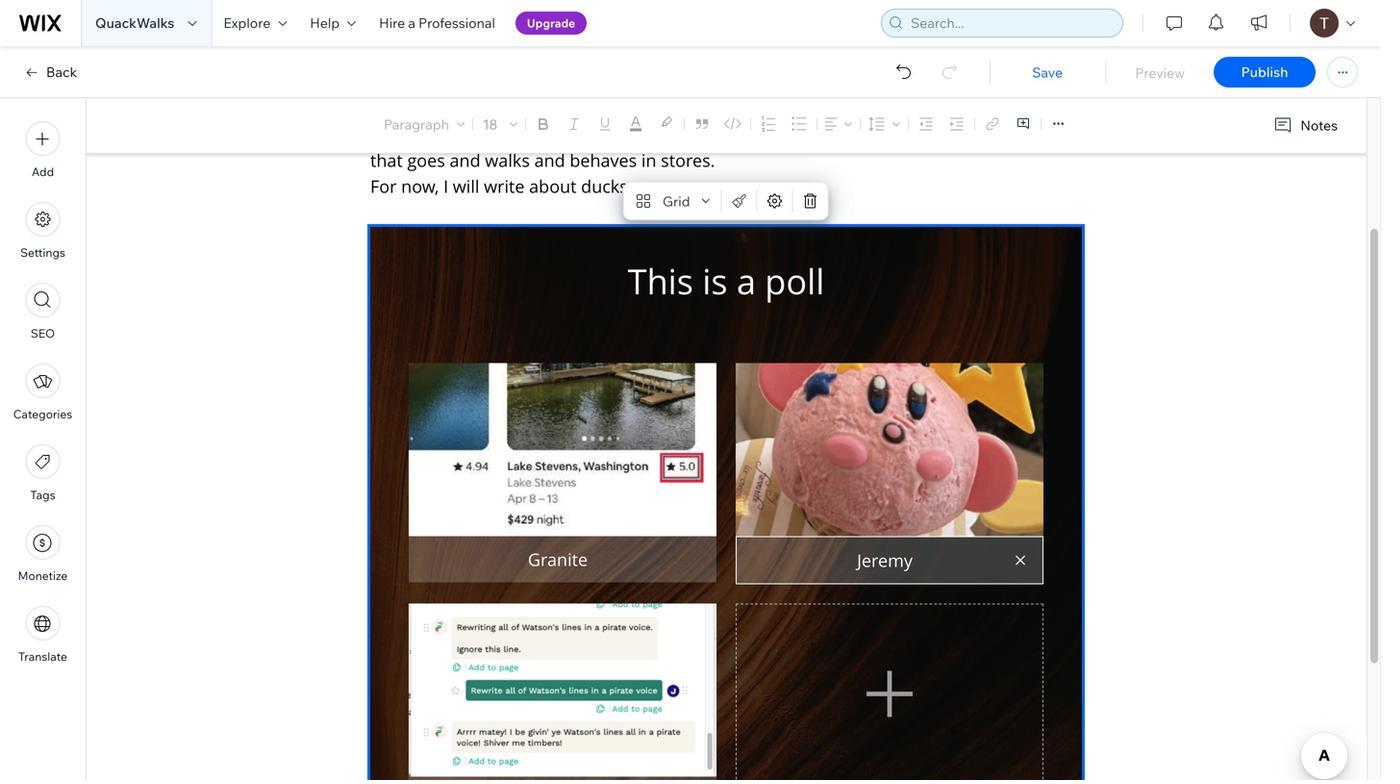 Task type: describe. For each thing, give the bounding box(es) containing it.
help button
[[298, 0, 368, 46]]

0 vertical spatial ducks.
[[601, 97, 652, 120]]

Write an answer text field
[[409, 536, 717, 582]]

translate button
[[18, 606, 67, 664]]

for
[[370, 175, 397, 198]]

tags button
[[25, 444, 60, 502]]

1 vertical spatial i
[[444, 175, 448, 198]]

notes
[[1301, 117, 1338, 134]]

real
[[501, 123, 542, 146]]

that inside this is a button that will take you somewhere button
[[883, 113, 908, 130]]

this is a button that will take you somewhere button
[[771, 100, 1077, 143]]

walks
[[485, 149, 530, 172]]

paragraph
[[384, 116, 449, 133]]

1 vertical spatial ducks.
[[581, 175, 633, 198]]

tags
[[30, 488, 55, 502]]

a inside button
[[825, 113, 833, 130]]

translate
[[18, 649, 67, 664]]

fake
[[621, 123, 661, 146]]

take
[[936, 113, 962, 130]]

2 vertical spatial about
[[529, 175, 577, 198]]

quackwalks
[[95, 14, 174, 31]]

somewhere
[[992, 113, 1066, 130]]

this for this is just me writing about ducks. later i will talk about a real and not fake duck that goes and walks and behaves in stores. for now, i will write about ducks.
[[370, 97, 403, 120]]

and down real on the top left
[[534, 149, 565, 172]]

grid button
[[628, 188, 717, 215]]

save
[[1032, 64, 1063, 81]]

seo button
[[25, 283, 60, 341]]

and left not
[[546, 123, 577, 146]]

add
[[32, 164, 54, 179]]

0 horizontal spatial a
[[408, 14, 416, 31]]

1 vertical spatial about
[[435, 123, 483, 146]]

publish
[[1242, 63, 1288, 80]]

is for a
[[812, 113, 822, 130]]

and right 'goes'
[[450, 149, 481, 172]]

will inside button
[[911, 113, 932, 130]]

notes button
[[1266, 113, 1344, 139]]

upgrade
[[527, 16, 575, 30]]

that inside this is just me writing about ducks. later i will talk about a real and not fake duck that goes and walks and behaves in stores. for now, i will write about ducks.
[[370, 149, 403, 172]]



Task type: locate. For each thing, give the bounding box(es) containing it.
about right write
[[529, 175, 577, 198]]

Search... field
[[905, 10, 1117, 37]]

0 vertical spatial i
[[703, 97, 708, 120]]

1 horizontal spatial this
[[783, 113, 808, 130]]

that right button on the right of the page
[[883, 113, 908, 130]]

monetize button
[[18, 525, 68, 583]]

is left just
[[408, 97, 420, 120]]

now,
[[401, 175, 439, 198]]

0 horizontal spatial that
[[370, 149, 403, 172]]

this left button on the right of the page
[[783, 113, 808, 130]]

0 horizontal spatial this
[[370, 97, 403, 120]]

this
[[370, 97, 403, 120], [783, 113, 808, 130]]

stores.
[[661, 149, 715, 172]]

ducks. up fake
[[601, 97, 652, 120]]

menu containing add
[[0, 110, 86, 675]]

that
[[883, 113, 908, 130], [370, 149, 403, 172]]

1 horizontal spatial that
[[883, 113, 908, 130]]

in
[[642, 149, 657, 172]]

behaves
[[570, 149, 637, 172]]

a right hire
[[408, 14, 416, 31]]

paragraph button
[[380, 111, 468, 138]]

publish button
[[1214, 57, 1316, 88]]

0 horizontal spatial is
[[408, 97, 420, 120]]

is for just
[[408, 97, 420, 120]]

hire a professional
[[379, 14, 495, 31]]

0 horizontal spatial i
[[444, 175, 448, 198]]

categories button
[[13, 364, 72, 421]]

ducks. down behaves
[[581, 175, 633, 198]]

0 vertical spatial about
[[549, 97, 597, 120]]

0 horizontal spatial will
[[370, 123, 397, 146]]

talk
[[401, 123, 431, 146]]

will
[[911, 113, 932, 130], [370, 123, 397, 146], [453, 175, 480, 198]]

and
[[546, 123, 577, 146], [450, 149, 481, 172], [534, 149, 565, 172]]

about
[[549, 97, 597, 120], [435, 123, 483, 146], [529, 175, 577, 198]]

about down me
[[435, 123, 483, 146]]

help
[[310, 14, 340, 31]]

settings
[[20, 245, 65, 260]]

back button
[[23, 63, 77, 81]]

is
[[408, 97, 420, 120], [812, 113, 822, 130]]

Write an answer text field
[[409, 777, 717, 780]]

me
[[459, 97, 485, 120]]

is inside this is just me writing about ducks. later i will talk about a real and not fake duck that goes and walks and behaves in stores. for now, i will write about ducks.
[[408, 97, 420, 120]]

a
[[408, 14, 416, 31], [825, 113, 833, 130], [487, 123, 497, 146]]

will left write
[[453, 175, 480, 198]]

1 horizontal spatial i
[[703, 97, 708, 120]]

just
[[425, 97, 454, 120]]

2 horizontal spatial a
[[825, 113, 833, 130]]

about up not
[[549, 97, 597, 120]]

will left take
[[911, 113, 932, 130]]

is inside button
[[812, 113, 822, 130]]

a left button on the right of the page
[[825, 113, 833, 130]]

i right now,
[[444, 175, 448, 198]]

a inside this is just me writing about ducks. later i will talk about a real and not fake duck that goes and walks and behaves in stores. for now, i will write about ducks.
[[487, 123, 497, 146]]

upgrade button
[[516, 12, 587, 35]]

categories
[[13, 407, 72, 421]]

Jeremy text field
[[736, 536, 1044, 584]]

later
[[657, 97, 698, 120]]

hire
[[379, 14, 405, 31]]

1 horizontal spatial is
[[812, 113, 822, 130]]

explore
[[223, 14, 271, 31]]

goes
[[407, 149, 445, 172]]

0 vertical spatial that
[[883, 113, 908, 130]]

this is a button that will take you somewhere
[[783, 113, 1066, 130]]

seo
[[31, 326, 55, 341]]

professional
[[419, 14, 495, 31]]

that up for
[[370, 149, 403, 172]]

1 horizontal spatial will
[[453, 175, 480, 198]]

is left button on the right of the page
[[812, 113, 822, 130]]

this is just me writing about ducks. later i will talk about a real and not fake duck that goes and walks and behaves in stores. for now, i will write about ducks.
[[370, 97, 720, 198]]

grid
[[663, 193, 690, 209]]

ducks.
[[601, 97, 652, 120], [581, 175, 633, 198]]

menu
[[0, 110, 86, 675]]

a left real on the top left
[[487, 123, 497, 146]]

i
[[703, 97, 708, 120], [444, 175, 448, 198]]

duck
[[666, 123, 704, 146]]

i right later
[[703, 97, 708, 120]]

hire a professional link
[[368, 0, 507, 46]]

add button
[[25, 121, 60, 179]]

2 horizontal spatial will
[[911, 113, 932, 130]]

this for this is a button that will take you somewhere
[[783, 113, 808, 130]]

back
[[46, 63, 77, 80]]

will left talk on the top left of page
[[370, 123, 397, 146]]

this up talk on the top left of page
[[370, 97, 403, 120]]

settings button
[[20, 202, 65, 260]]

save button
[[1009, 64, 1086, 81]]

Ask your question text field
[[409, 261, 1044, 344]]

button
[[836, 113, 879, 130]]

1 horizontal spatial a
[[487, 123, 497, 146]]

not
[[581, 123, 617, 146]]

1 vertical spatial that
[[370, 149, 403, 172]]

monetize
[[18, 569, 68, 583]]

write
[[484, 175, 525, 198]]

you
[[966, 113, 989, 130]]

writing
[[489, 97, 545, 120]]

this inside this is just me writing about ducks. later i will talk about a real and not fake duck that goes and walks and behaves in stores. for now, i will write about ducks.
[[370, 97, 403, 120]]

this inside button
[[783, 113, 808, 130]]



Task type: vqa. For each thing, say whether or not it's contained in the screenshot.
THAT to the top
yes



